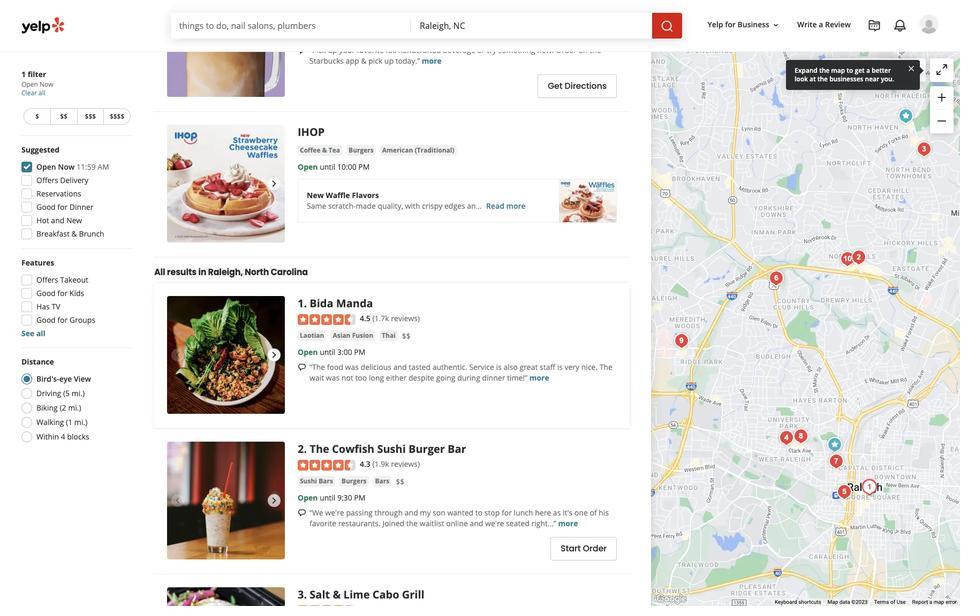 Task type: describe. For each thing, give the bounding box(es) containing it.
pm for open until 3:00 pm
[[354, 347, 366, 357]]

none field find
[[179, 20, 403, 32]]

clear all link
[[21, 88, 45, 97]]

starbucks image
[[824, 434, 845, 456]]

flavors
[[352, 190, 379, 200]]

all results in raleigh, north carolina
[[154, 266, 308, 279]]

tea for top coffee & tea link
[[400, 14, 411, 23]]

google image
[[654, 592, 689, 606]]

lime
[[344, 588, 370, 602]]

slideshow element for open until 9:00 pm
[[167, 0, 285, 97]]

the oak - raleigh image
[[671, 330, 692, 352]]

bar
[[448, 442, 466, 456]]

more link for the cowfish sushi burger bar
[[558, 518, 578, 528]]

good for has tv
[[36, 315, 56, 325]]

american (traditional)
[[382, 146, 455, 155]]

map region
[[516, 0, 960, 606]]

4.3
[[360, 459, 371, 469]]

4.3 (1.9k reviews)
[[360, 459, 420, 469]]

none field near
[[420, 20, 644, 32]]

offers for offers delivery
[[36, 175, 58, 185]]

open until 9:30 pm
[[298, 493, 366, 503]]

error
[[946, 599, 957, 605]]

offers delivery
[[36, 175, 88, 185]]

0 horizontal spatial bida manda image
[[167, 296, 285, 414]]

search
[[844, 65, 867, 75]]

. for 1
[[304, 296, 307, 311]]

$$$$ button
[[104, 108, 131, 125]]

1 vertical spatial the cowfish sushi burger bar image
[[167, 442, 285, 560]]

Find text field
[[179, 20, 403, 32]]

reservations
[[36, 189, 81, 199]]

coffee for bottommost coffee & tea link
[[300, 146, 321, 155]]

(traditional)
[[415, 146, 455, 155]]

(1.9k
[[372, 459, 389, 469]]

1 horizontal spatial up
[[384, 56, 394, 66]]

report a map error
[[912, 599, 957, 605]]

features
[[21, 258, 54, 268]]

previous image
[[171, 349, 184, 362]]

previous image for open until 9:00 pm
[[171, 32, 184, 45]]

until for until 10:00 pm
[[320, 162, 335, 172]]

the pit image
[[834, 481, 855, 503]]

offers for offers takeout
[[36, 275, 58, 285]]

laotian
[[300, 331, 324, 340]]

"we
[[310, 508, 323, 518]]

la santa modern mexican food image
[[826, 451, 847, 472]]

1 vertical spatial coffee & tea link
[[298, 145, 342, 156]]

& right salt at the left of the page
[[333, 588, 341, 602]]

good for reservations
[[36, 202, 56, 212]]

american
[[382, 146, 413, 155]]

3 . from the top
[[304, 588, 307, 602]]

yelp for business
[[708, 20, 770, 30]]

on
[[579, 45, 588, 55]]

slideshow element for open until 10:00 pm
[[167, 125, 285, 243]]

1 horizontal spatial sushi
[[377, 442, 406, 456]]

start
[[561, 543, 581, 555]]

thai button
[[380, 330, 398, 341]]

online
[[446, 518, 468, 528]]

& down 3.7 star rating image
[[333, 14, 338, 23]]

projects image
[[868, 19, 881, 32]]

new inside group
[[66, 215, 82, 225]]

open for open until 9:00 pm
[[298, 30, 318, 40]]

option group containing distance
[[18, 357, 133, 446]]

4
[[61, 432, 65, 442]]

1 vertical spatial breakfast & brunch
[[36, 229, 104, 239]]

breakfast inside button
[[300, 14, 331, 23]]

one
[[575, 508, 588, 518]]

manda
[[336, 296, 373, 311]]

brunch inside button
[[339, 14, 363, 23]]

favorite inside "we we're passing through and my son wanted to stop for lunch here as it's one of his favorite restaurants.    joined the waitlist online and we're seated right…"
[[310, 518, 336, 528]]

salt & lime cabo grill image
[[913, 138, 935, 160]]

favorite inside "pick up your favorite fall handcrafted beverage or try something new. order on the starbucks app & pick up today."
[[357, 45, 384, 55]]

breakfast & brunch button
[[298, 13, 365, 24]]

open inside 1 filter open now clear all
[[21, 80, 38, 89]]

1 horizontal spatial coffee & tea button
[[369, 13, 413, 24]]

burgers for bars
[[342, 476, 367, 486]]

start order
[[561, 543, 607, 555]]

& inside group
[[72, 229, 77, 239]]

open now 11:59 am
[[36, 162, 109, 172]]

business
[[738, 20, 770, 30]]

9:00
[[337, 30, 352, 40]]

tasted
[[409, 362, 431, 372]]

1 for 1 filter open now clear all
[[21, 69, 26, 79]]

2 is from the left
[[557, 362, 563, 372]]

0 vertical spatial new
[[307, 190, 324, 200]]

pick
[[369, 56, 383, 66]]

bida
[[310, 296, 333, 311]]

american (traditional) button
[[380, 145, 457, 156]]

16 speech v2 image
[[298, 509, 306, 518]]

breakfast & brunch inside button
[[300, 14, 363, 23]]

1 horizontal spatial of
[[891, 599, 896, 605]]

more for stop
[[558, 518, 578, 528]]

close image
[[907, 64, 916, 73]]

as inside "we we're passing through and my son wanted to stop for lunch here as it's one of his favorite restaurants.    joined the waitlist online and we're seated right…"
[[553, 508, 561, 518]]

new waffle flavors
[[307, 190, 379, 200]]

waffle
[[326, 190, 350, 200]]

takeout
[[60, 275, 88, 285]]

"we we're passing through and my son wanted to stop for lunch here as it's one of his favorite restaurants.    joined the waitlist online and we're seated right…"
[[310, 508, 609, 528]]

and inside "the food was delicious and tasted authentic. service is also great staff is very nice. the wait was not too long either despite going during dinner time!"
[[393, 362, 407, 372]]

$ button
[[24, 108, 50, 125]]

all inside group
[[36, 328, 45, 339]]

$$ for 2 . the cowfish sushi burger bar
[[396, 476, 405, 487]]

bird's-
[[36, 374, 59, 384]]

mi.) for biking (2 mi.)
[[68, 403, 81, 413]]

thai
[[382, 331, 396, 340]]

for for groups
[[57, 315, 68, 325]]

offers takeout
[[36, 275, 88, 285]]

1 horizontal spatial as
[[869, 65, 877, 75]]

3.7 star rating image
[[298, 0, 356, 8]]

more link for bida manda
[[530, 373, 549, 383]]

yelp
[[708, 20, 723, 30]]

for for dinner
[[57, 202, 68, 212]]

0 vertical spatial was
[[345, 362, 359, 372]]

coffee & tea for the right coffee & tea button
[[371, 14, 411, 23]]

"the
[[310, 362, 325, 372]]

see all
[[21, 328, 45, 339]]

pm for open until 9:30 pm
[[354, 493, 366, 503]]

sushi mon image
[[766, 268, 787, 289]]

$$$
[[85, 112, 96, 121]]

results
[[167, 266, 197, 279]]

new.
[[537, 45, 554, 55]]

16 chevron down v2 image
[[772, 21, 780, 29]]

yelp for business button
[[704, 15, 785, 35]]

suggested
[[21, 145, 60, 155]]

1 vertical spatial bida manda image
[[859, 476, 880, 498]]

burger
[[409, 442, 445, 456]]

& up open until 10:00 pm
[[322, 146, 327, 155]]

either
[[386, 373, 407, 383]]

moves
[[897, 65, 920, 75]]

search image
[[661, 20, 674, 32]]

more for also
[[530, 373, 549, 383]]

the inside "pick up your favorite fall handcrafted beverage or try something new. order on the starbucks app & pick up today."
[[590, 45, 601, 55]]

data
[[840, 599, 850, 605]]

1 for 1 . bida manda
[[298, 296, 304, 311]]

sushi bars
[[300, 476, 333, 486]]

bird's-eye view
[[36, 374, 91, 384]]

ihop link
[[298, 125, 325, 139]]

see all button
[[21, 328, 45, 339]]

ihop
[[298, 125, 325, 139]]

search as map moves
[[844, 65, 920, 75]]

4.5 star rating image
[[298, 314, 356, 325]]

9:30
[[337, 493, 352, 503]]

nothing bundt cakes image
[[895, 105, 917, 127]]

& up fall
[[393, 14, 398, 23]]

bartaco north hills image
[[837, 248, 858, 270]]

laotian link
[[298, 330, 326, 341]]

service
[[469, 362, 494, 372]]

write
[[797, 20, 817, 30]]

great
[[520, 362, 538, 372]]

0 horizontal spatial coffee & tea button
[[298, 145, 342, 156]]

ihop image
[[167, 125, 285, 243]]

burgers button for sushi bars
[[339, 476, 369, 487]]

food
[[327, 362, 343, 372]]

and left fluffy
[[467, 201, 481, 211]]

notifications image
[[894, 19, 907, 32]]

open for open until 9:30 pm
[[298, 493, 318, 503]]

waitlist
[[420, 518, 444, 528]]

open for open until 10:00 pm
[[298, 162, 318, 172]]

group containing suggested
[[18, 145, 133, 243]]

my
[[420, 508, 431, 518]]

now inside group
[[58, 162, 75, 172]]

lunch
[[514, 508, 533, 518]]

1 vertical spatial the
[[310, 442, 329, 456]]

reviews) for manda
[[391, 313, 420, 324]]

bars link
[[373, 476, 392, 487]]

biking
[[36, 403, 58, 413]]

keyboard shortcuts
[[775, 599, 821, 605]]

keyboard shortcuts button
[[775, 599, 821, 606]]

breakfast inside group
[[36, 229, 70, 239]]

same
[[307, 201, 326, 211]]

bars button
[[373, 476, 392, 487]]

1 vertical spatial we're
[[485, 518, 504, 528]]

zoom out image
[[936, 115, 949, 128]]

coffee for top coffee & tea link
[[371, 14, 392, 23]]

salt & lime cabo grill link
[[310, 588, 425, 602]]

0 vertical spatial coffee & tea link
[[369, 13, 413, 24]]

and left my
[[405, 508, 418, 518]]

has
[[36, 302, 50, 312]]

read
[[486, 201, 504, 211]]

salt
[[310, 588, 330, 602]]

until for until 9:00 pm
[[320, 30, 335, 40]]



Task type: vqa. For each thing, say whether or not it's contained in the screenshot.
HERE
yes



Task type: locate. For each thing, give the bounding box(es) containing it.
look
[[795, 74, 808, 84]]

$$ inside button
[[60, 112, 67, 121]]

a right get
[[867, 66, 870, 75]]

good up has tv
[[36, 288, 56, 298]]

the inside "we we're passing through and my son wanted to stop for lunch here as it's one of his favorite restaurants.    joined the waitlist online and we're seated right…"
[[406, 518, 418, 528]]

16 speech v2 image for "the
[[298, 363, 306, 372]]

and right hot
[[51, 215, 64, 225]]

0 vertical spatial more link
[[422, 56, 442, 66]]

0 horizontal spatial the
[[310, 442, 329, 456]]

0 horizontal spatial more link
[[422, 56, 442, 66]]

3 good from the top
[[36, 315, 56, 325]]

1 vertical spatial reviews)
[[391, 459, 420, 469]]

. up 4.3 star rating image
[[304, 442, 307, 456]]

view
[[74, 374, 91, 384]]

1 slideshow element from the top
[[167, 0, 285, 97]]

0 horizontal spatial up
[[328, 45, 337, 55]]

and up either
[[393, 362, 407, 372]]

map for error
[[934, 599, 945, 605]]

2 16 speech v2 image from the top
[[298, 363, 306, 372]]

now down filter
[[40, 80, 53, 89]]

and down wanted
[[470, 518, 483, 528]]

1 filter open now clear all
[[21, 69, 53, 97]]

2 none field from the left
[[420, 20, 644, 32]]

0 vertical spatial bida manda image
[[167, 296, 285, 414]]

or
[[477, 45, 485, 55]]

1 horizontal spatial breakfast & brunch
[[300, 14, 363, 23]]

nice.
[[582, 362, 598, 372]]

for inside "we we're passing through and my son wanted to stop for lunch here as it's one of his favorite restaurants.    joined the waitlist online and we're seated right…"
[[502, 508, 512, 518]]

0 vertical spatial next image
[[268, 177, 281, 190]]

bars down 4.3 star rating image
[[319, 476, 333, 486]]

& down hot and new
[[72, 229, 77, 239]]

good down has tv
[[36, 315, 56, 325]]

& inside "pick up your favorite fall handcrafted beverage or try something new. order on the starbucks app & pick up today."
[[361, 56, 367, 66]]

burgers button up 9:30 at the bottom left of page
[[339, 476, 369, 487]]

2 horizontal spatial more link
[[558, 518, 578, 528]]

walking
[[36, 417, 64, 427]]

4 slideshow element from the top
[[167, 442, 285, 560]]

bars inside 'button'
[[375, 476, 390, 486]]

0 vertical spatial breakfast
[[300, 14, 331, 23]]

until left the '10:00'
[[320, 162, 335, 172]]

to left stop
[[475, 508, 483, 518]]

bars down (1.9k
[[375, 476, 390, 486]]

hot and new
[[36, 215, 82, 225]]

&
[[333, 14, 338, 23], [393, 14, 398, 23], [361, 56, 367, 66], [322, 146, 327, 155], [72, 229, 77, 239], [333, 588, 341, 602]]

until for until 3:00 pm
[[320, 347, 335, 357]]

1 previous image from the top
[[171, 32, 184, 45]]

3
[[298, 588, 304, 602]]

2 offers from the top
[[36, 275, 58, 285]]

north
[[245, 266, 269, 279]]

. left salt at the left of the page
[[304, 588, 307, 602]]

1 left filter
[[21, 69, 26, 79]]

next image for open until 9:30 pm
[[268, 494, 281, 507]]

we're down open until 9:30 pm
[[325, 508, 344, 518]]

coffee & tea button up fall
[[369, 13, 413, 24]]

tea up handcrafted
[[400, 14, 411, 23]]

1 next image from the top
[[268, 177, 281, 190]]

group containing features
[[18, 258, 133, 339]]

0 horizontal spatial breakfast & brunch
[[36, 229, 104, 239]]

coffee & tea
[[371, 14, 411, 23], [300, 146, 340, 155]]

open down ihop link
[[298, 162, 318, 172]]

new down dinner
[[66, 215, 82, 225]]

1 vertical spatial burgers link
[[339, 476, 369, 487]]

10:00
[[337, 162, 357, 172]]

as right get
[[869, 65, 877, 75]]

16 speech v2 image for "pick
[[298, 46, 306, 55]]

1 vertical spatial sushi
[[300, 476, 317, 486]]

for for kids
[[57, 288, 68, 298]]

is left also
[[496, 362, 502, 372]]

more link down staff
[[530, 373, 549, 383]]

next image for open until 9:00 pm
[[268, 32, 281, 45]]

1 next image from the top
[[268, 32, 281, 45]]

it's
[[563, 508, 573, 518]]

0 horizontal spatial order
[[556, 45, 577, 55]]

0 vertical spatial burgers button
[[347, 145, 376, 156]]

pm for open until 10:00 pm
[[359, 162, 370, 172]]

2 vertical spatial more link
[[558, 518, 578, 528]]

0 horizontal spatial to
[[475, 508, 483, 518]]

1 16 speech v2 image from the top
[[298, 46, 306, 55]]

terms of use link
[[874, 599, 906, 605]]

2
[[298, 442, 304, 456]]

offers up reservations
[[36, 175, 58, 185]]

burgers for american (traditional)
[[349, 146, 374, 155]]

burgers link up the '10:00'
[[347, 145, 376, 156]]

0 vertical spatial previous image
[[171, 32, 184, 45]]

0 horizontal spatial map
[[831, 66, 845, 75]]

is left very
[[557, 362, 563, 372]]

1 bars from the left
[[319, 476, 333, 486]]

carolina
[[271, 266, 308, 279]]

2 next image from the top
[[268, 349, 281, 362]]

next image
[[268, 32, 281, 45], [268, 494, 281, 507]]

a right report
[[930, 599, 933, 605]]

$$ for 1 . bida manda
[[402, 331, 411, 341]]

3 previous image from the top
[[171, 494, 184, 507]]

alamo drafthouse cinema raleigh image
[[958, 472, 960, 494]]

map left get
[[831, 66, 845, 75]]

0 horizontal spatial we're
[[325, 508, 344, 518]]

good up hot
[[36, 202, 56, 212]]

mi.) for walking (1 mi.)
[[74, 417, 87, 427]]

0 horizontal spatial a
[[819, 20, 823, 30]]

mi.) right (1
[[74, 417, 87, 427]]

1 vertical spatial next image
[[268, 349, 281, 362]]

0 vertical spatial 1
[[21, 69, 26, 79]]

more right read
[[506, 201, 526, 211]]

1 reviews) from the top
[[391, 313, 420, 324]]

2 previous image from the top
[[171, 177, 184, 190]]

.
[[304, 296, 307, 311], [304, 442, 307, 456], [304, 588, 307, 602]]

tv
[[52, 302, 60, 312]]

1 vertical spatial coffee & tea button
[[298, 145, 342, 156]]

1 vertical spatial burgers button
[[339, 476, 369, 487]]

bida manda image
[[167, 296, 285, 414], [859, 476, 880, 498]]

as left it's
[[553, 508, 561, 518]]

walking (1 mi.)
[[36, 417, 87, 427]]

open up "pick
[[298, 30, 318, 40]]

1 vertical spatial coffee & tea
[[300, 146, 340, 155]]

greg r. image
[[920, 14, 939, 34]]

report a map error link
[[912, 599, 957, 605]]

coffee down ihop link
[[300, 146, 321, 155]]

slideshow element for open until 9:30 pm
[[167, 442, 285, 560]]

burgers link
[[347, 145, 376, 156], [339, 476, 369, 487]]

4.3 star rating image
[[298, 460, 356, 471]]

sushi inside button
[[300, 476, 317, 486]]

tupelo honey southern kitchen & bar image
[[776, 427, 797, 449]]

order right start on the right
[[583, 543, 607, 555]]

0 horizontal spatial 1
[[21, 69, 26, 79]]

through
[[375, 508, 403, 518]]

businesses
[[830, 74, 864, 84]]

11:59
[[77, 162, 96, 172]]

0 horizontal spatial none field
[[179, 20, 403, 32]]

more for something
[[422, 56, 442, 66]]

map for to
[[831, 66, 845, 75]]

within
[[36, 432, 59, 442]]

1 until from the top
[[320, 30, 335, 40]]

2 vertical spatial previous image
[[171, 494, 184, 507]]

"the food was delicious and tasted authentic. service is also great staff is very nice. the wait was not too long either despite going during dinner time!"
[[310, 362, 613, 383]]

a for write
[[819, 20, 823, 30]]

0 vertical spatial tea
[[400, 14, 411, 23]]

2 vertical spatial group
[[18, 258, 133, 339]]

1 horizontal spatial tea
[[400, 14, 411, 23]]

mi.) for driving (5 mi.)
[[72, 388, 85, 398]]

breakfast & brunch link
[[298, 13, 365, 24]]

1 vertical spatial brunch
[[79, 229, 104, 239]]

$$ right bars 'button'
[[396, 476, 405, 487]]

something
[[498, 45, 535, 55]]

0 vertical spatial as
[[869, 65, 877, 75]]

$$
[[60, 112, 67, 121], [402, 331, 411, 341], [396, 476, 405, 487]]

Near text field
[[420, 20, 644, 32]]

None field
[[179, 20, 403, 32], [420, 20, 644, 32]]

0 horizontal spatial as
[[553, 508, 561, 518]]

none field up "pick
[[179, 20, 403, 32]]

tazza kitchen village district image
[[790, 426, 812, 447]]

0 horizontal spatial tea
[[329, 146, 340, 155]]

0 horizontal spatial coffee & tea
[[300, 146, 340, 155]]

dinner
[[482, 373, 505, 383]]

coffee & tea link down ihop link
[[298, 145, 342, 156]]

(1.7k
[[372, 313, 389, 324]]

all
[[39, 88, 45, 97], [36, 328, 45, 339]]

stop
[[485, 508, 500, 518]]

terms
[[874, 599, 889, 605]]

reviews) down the cowfish sushi burger bar link
[[391, 459, 420, 469]]

next image
[[268, 177, 281, 190], [268, 349, 281, 362]]

of
[[590, 508, 597, 518], [891, 599, 896, 605]]

more link down it's
[[558, 518, 578, 528]]

2 vertical spatial a
[[930, 599, 933, 605]]

coffee up fall
[[371, 14, 392, 23]]

1 vertical spatial now
[[58, 162, 75, 172]]

0 horizontal spatial of
[[590, 508, 597, 518]]

same scratch-made quality, with crispy edges and fluffy insides.
[[307, 201, 529, 211]]

option group
[[18, 357, 133, 446]]

1 vertical spatial favorite
[[310, 518, 336, 528]]

order left on
[[556, 45, 577, 55]]

open for open until 3:00 pm
[[298, 347, 318, 357]]

1 vertical spatial breakfast
[[36, 229, 70, 239]]

0 vertical spatial all
[[39, 88, 45, 97]]

open down laotian button at the left bottom of page
[[298, 347, 318, 357]]

0 vertical spatial to
[[847, 66, 853, 75]]

map left moves
[[879, 65, 895, 75]]

was down food
[[326, 373, 340, 383]]

1 horizontal spatial the
[[600, 362, 613, 372]]

$$ right thai "button"
[[402, 331, 411, 341]]

1 vertical spatial $$
[[402, 331, 411, 341]]

1 vertical spatial offers
[[36, 275, 58, 285]]

burgers link for coffee & tea
[[347, 145, 376, 156]]

all right clear
[[39, 88, 45, 97]]

up
[[328, 45, 337, 55], [384, 56, 394, 66]]

all inside 1 filter open now clear all
[[39, 88, 45, 97]]

not
[[342, 373, 353, 383]]

coffee & tea for left coffee & tea button
[[300, 146, 340, 155]]

1 vertical spatial previous image
[[171, 177, 184, 190]]

2 slideshow element from the top
[[167, 125, 285, 243]]

1 horizontal spatial favorite
[[357, 45, 384, 55]]

2 next image from the top
[[268, 494, 281, 507]]

next image for open until 3:00 pm
[[268, 349, 281, 362]]

0 vertical spatial breakfast & brunch
[[300, 14, 363, 23]]

and
[[467, 201, 481, 211], [51, 215, 64, 225], [393, 362, 407, 372], [405, 508, 418, 518], [470, 518, 483, 528]]

burgers button for coffee & tea
[[347, 145, 376, 156]]

offers up good for kids
[[36, 275, 58, 285]]

wait
[[310, 373, 324, 383]]

coffee
[[371, 14, 392, 23], [300, 146, 321, 155]]

reviews) up thai
[[391, 313, 420, 324]]

1 inside 1 filter open now clear all
[[21, 69, 26, 79]]

to inside "we we're passing through and my son wanted to stop for lunch here as it's one of his favorite restaurants.    joined the waitlist online and we're seated right…"
[[475, 508, 483, 518]]

0 vertical spatial next image
[[268, 32, 281, 45]]

1 . from the top
[[304, 296, 307, 311]]

3 until from the top
[[320, 347, 335, 357]]

1 vertical spatial coffee
[[300, 146, 321, 155]]

breakfast & brunch down 3.7 star rating image
[[300, 14, 363, 23]]

for right 'yelp'
[[725, 20, 736, 30]]

map
[[828, 599, 838, 605]]

open down 'suggested'
[[36, 162, 56, 172]]

coffee & tea down ihop link
[[300, 146, 340, 155]]

terms of use
[[874, 599, 906, 605]]

3 slideshow element from the top
[[167, 296, 285, 414]]

now up offers delivery
[[58, 162, 75, 172]]

0 vertical spatial favorite
[[357, 45, 384, 55]]

1 horizontal spatial a
[[867, 66, 870, 75]]

slideshow element for open until 3:00 pm
[[167, 296, 285, 414]]

1 horizontal spatial bida manda image
[[859, 476, 880, 498]]

tea for bottommost coffee & tea link
[[329, 146, 340, 155]]

blocks
[[67, 432, 89, 442]]

slideshow element
[[167, 0, 285, 97], [167, 125, 285, 243], [167, 296, 285, 414], [167, 442, 285, 560]]

0 horizontal spatial coffee & tea link
[[298, 145, 342, 156]]

4 until from the top
[[320, 493, 335, 503]]

mi.)
[[72, 388, 85, 398], [68, 403, 81, 413], [74, 417, 87, 427]]

1 vertical spatial more link
[[530, 373, 549, 383]]

laotian button
[[298, 330, 326, 341]]

©2023
[[852, 599, 868, 605]]

and inside group
[[51, 215, 64, 225]]

use
[[897, 599, 906, 605]]

burgers button
[[347, 145, 376, 156], [339, 476, 369, 487]]

new up same
[[307, 190, 324, 200]]

$$ left $$$ button
[[60, 112, 67, 121]]

a right write
[[819, 20, 823, 30]]

breakfast down 3.7 star rating image
[[300, 14, 331, 23]]

starbucks
[[310, 56, 344, 66]]

all right see
[[36, 328, 45, 339]]

brunch up 9:00 at top
[[339, 14, 363, 23]]

open for open now 11:59 am
[[36, 162, 56, 172]]

(1
[[66, 417, 72, 427]]

going
[[436, 373, 456, 383]]

1 horizontal spatial more link
[[530, 373, 549, 383]]

starbucks image
[[167, 0, 285, 97]]

previous image
[[171, 32, 184, 45], [171, 177, 184, 190], [171, 494, 184, 507]]

expand the map to get a better look at the businesses near you. tooltip
[[786, 60, 920, 90]]

for up hot and new
[[57, 202, 68, 212]]

also
[[504, 362, 518, 372]]

more down it's
[[558, 518, 578, 528]]

1 vertical spatial all
[[36, 328, 45, 339]]

16 speech v2 image left "the
[[298, 363, 306, 372]]

up up starbucks
[[328, 45, 337, 55]]

too
[[355, 373, 367, 383]]

1 vertical spatial as
[[553, 508, 561, 518]]

order inside button
[[583, 543, 607, 555]]

quality,
[[378, 201, 403, 211]]

mi.) right (5
[[72, 388, 85, 398]]

the
[[590, 45, 601, 55], [819, 66, 830, 75], [818, 74, 828, 84], [406, 518, 418, 528]]

zoom in image
[[936, 91, 949, 104]]

now inside 1 filter open now clear all
[[40, 80, 53, 89]]

0 horizontal spatial breakfast
[[36, 229, 70, 239]]

1 vertical spatial new
[[66, 215, 82, 225]]

expand
[[795, 66, 818, 75]]

for down tv
[[57, 315, 68, 325]]

0 vertical spatial order
[[556, 45, 577, 55]]

up down fall
[[384, 56, 394, 66]]

brunch inside group
[[79, 229, 104, 239]]

0 horizontal spatial coffee
[[300, 146, 321, 155]]

get
[[548, 80, 563, 92]]

0 vertical spatial 16 speech v2 image
[[298, 46, 306, 55]]

0 vertical spatial burgers link
[[347, 145, 376, 156]]

until for until 9:30 pm
[[320, 493, 335, 503]]

1 horizontal spatial now
[[58, 162, 75, 172]]

1 good from the top
[[36, 202, 56, 212]]

breakfast & brunch down hot and new
[[36, 229, 104, 239]]

reviews) for cowfish
[[391, 459, 420, 469]]

to inside expand the map to get a better look at the businesses near you.
[[847, 66, 853, 75]]

group
[[930, 86, 954, 133], [18, 145, 133, 243], [18, 258, 133, 339]]

0 vertical spatial group
[[930, 86, 954, 133]]

open down filter
[[21, 80, 38, 89]]

1 vertical spatial was
[[326, 373, 340, 383]]

clear
[[21, 88, 37, 97]]

1 vertical spatial 16 speech v2 image
[[298, 363, 306, 372]]

map for moves
[[879, 65, 895, 75]]

of left use
[[891, 599, 896, 605]]

1 none field from the left
[[179, 20, 403, 32]]

16 speech v2 image
[[298, 46, 306, 55], [298, 363, 306, 372]]

3 . salt & lime cabo grill
[[298, 588, 425, 602]]

sushi down 4.3 star rating image
[[300, 476, 317, 486]]

try
[[487, 45, 496, 55]]

2 until from the top
[[320, 162, 335, 172]]

expand map image
[[936, 63, 949, 76]]

2 . from the top
[[304, 442, 307, 456]]

open inside group
[[36, 162, 56, 172]]

breakfast down hot and new
[[36, 229, 70, 239]]

good for groups
[[36, 315, 95, 325]]

None search field
[[171, 13, 684, 39]]

joined
[[383, 518, 404, 528]]

driving
[[36, 388, 61, 398]]

cabo
[[373, 588, 399, 602]]

user actions element
[[699, 13, 954, 79]]

your
[[339, 45, 355, 55]]

favorite down the "we
[[310, 518, 336, 528]]

1 vertical spatial a
[[867, 66, 870, 75]]

0 horizontal spatial is
[[496, 362, 502, 372]]

now
[[40, 80, 53, 89], [58, 162, 75, 172]]

map inside expand the map to get a better look at the businesses near you.
[[831, 66, 845, 75]]

0 vertical spatial burgers
[[349, 146, 374, 155]]

1 vertical spatial up
[[384, 56, 394, 66]]

of inside "we we're passing through and my son wanted to stop for lunch here as it's one of his favorite restaurants.    joined the waitlist online and we're seated right…"
[[590, 508, 597, 518]]

for for business
[[725, 20, 736, 30]]

very
[[565, 362, 580, 372]]

1 horizontal spatial to
[[847, 66, 853, 75]]

to left get
[[847, 66, 853, 75]]

we're
[[325, 508, 344, 518], [485, 518, 504, 528]]

the inside "the food was delicious and tasted authentic. service is also great staff is very nice. the wait was not too long either despite going during dinner time!"
[[600, 362, 613, 372]]

more link down handcrafted
[[422, 56, 442, 66]]

next image for open until 10:00 pm
[[268, 177, 281, 190]]

1 horizontal spatial was
[[345, 362, 359, 372]]

for inside button
[[725, 20, 736, 30]]

insides.
[[502, 201, 529, 211]]

seated
[[506, 518, 530, 528]]

16 speech v2 image left "pick
[[298, 46, 306, 55]]

keyboard
[[775, 599, 797, 605]]

pm up passing
[[354, 493, 366, 503]]

for right stop
[[502, 508, 512, 518]]

the cowfish sushi burger bar image
[[848, 247, 870, 268], [167, 442, 285, 560]]

pm right the 3:00
[[354, 347, 366, 357]]

. left bida
[[304, 296, 307, 311]]

2 reviews) from the top
[[391, 459, 420, 469]]

we're down stop
[[485, 518, 504, 528]]

0 horizontal spatial was
[[326, 373, 340, 383]]

a for report
[[930, 599, 933, 605]]

beverage
[[443, 45, 475, 55]]

1 left bida
[[298, 296, 304, 311]]

the right nice.
[[600, 362, 613, 372]]

0 vertical spatial brunch
[[339, 14, 363, 23]]

until left 9:30 at the bottom left of page
[[320, 493, 335, 503]]

1 is from the left
[[496, 362, 502, 372]]

burgers up 9:30 at the bottom left of page
[[342, 476, 367, 486]]

2 . the cowfish sushi burger bar
[[298, 442, 466, 456]]

order inside "pick up your favorite fall handcrafted beverage or try something new. order on the starbucks app & pick up today."
[[556, 45, 577, 55]]

1 horizontal spatial map
[[879, 65, 895, 75]]

until up food
[[320, 347, 335, 357]]

1 vertical spatial group
[[18, 145, 133, 243]]

1 offers from the top
[[36, 175, 58, 185]]

previous image for open until 10:00 pm
[[171, 177, 184, 190]]

sushi bars button
[[298, 476, 335, 487]]

0 horizontal spatial new
[[66, 215, 82, 225]]

a
[[819, 20, 823, 30], [867, 66, 870, 75], [930, 599, 933, 605]]

a inside expand the map to get a better look at the businesses near you.
[[867, 66, 870, 75]]

previous image for open until 9:30 pm
[[171, 494, 184, 507]]

new
[[307, 190, 324, 200], [66, 215, 82, 225]]

0 vertical spatial mi.)
[[72, 388, 85, 398]]

his
[[599, 508, 609, 518]]

. for 2
[[304, 442, 307, 456]]

pm for open until 9:00 pm
[[354, 30, 366, 40]]

burgers button up the '10:00'
[[347, 145, 376, 156]]

more down handcrafted
[[422, 56, 442, 66]]

2 vertical spatial good
[[36, 315, 56, 325]]

american (traditional) link
[[380, 145, 457, 156]]

open up 16 speech v2 icon
[[298, 493, 318, 503]]

pm
[[354, 30, 366, 40], [359, 162, 370, 172], [354, 347, 366, 357], [354, 493, 366, 503]]

0 horizontal spatial the cowfish sushi burger bar image
[[167, 442, 285, 560]]

bars inside button
[[319, 476, 333, 486]]

1 . bida manda
[[298, 296, 373, 311]]

pm right 9:00 at top
[[354, 30, 366, 40]]

with
[[405, 201, 420, 211]]

2 bars from the left
[[375, 476, 390, 486]]

tea up open until 10:00 pm
[[329, 146, 340, 155]]

0 vertical spatial the
[[600, 362, 613, 372]]

was up not
[[345, 362, 359, 372]]

more link
[[422, 56, 442, 66], [530, 373, 549, 383], [558, 518, 578, 528]]

1 horizontal spatial coffee & tea
[[371, 14, 411, 23]]

burgers link for sushi bars
[[339, 476, 369, 487]]

1 horizontal spatial brunch
[[339, 14, 363, 23]]

2 good from the top
[[36, 288, 56, 298]]

here
[[535, 508, 551, 518]]

during
[[457, 373, 480, 383]]

1 horizontal spatial the cowfish sushi burger bar image
[[848, 247, 870, 268]]

1 vertical spatial next image
[[268, 494, 281, 507]]

brunch down dinner
[[79, 229, 104, 239]]

a inside write a review link
[[819, 20, 823, 30]]

1 horizontal spatial is
[[557, 362, 563, 372]]

0 vertical spatial we're
[[325, 508, 344, 518]]

edges
[[445, 201, 465, 211]]



